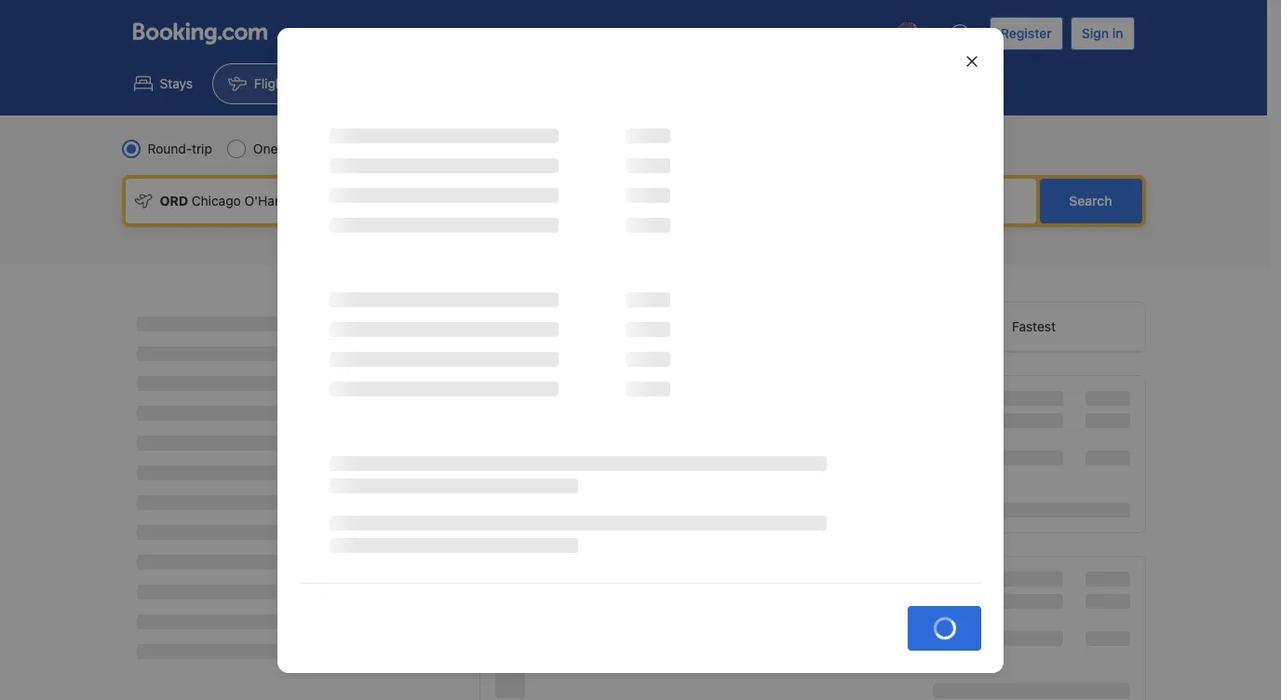 Task type: vqa. For each thing, say whether or not it's contained in the screenshot.
Fastest
yes



Task type: locate. For each thing, give the bounding box(es) containing it.
fastest button
[[924, 303, 1145, 351]]

in
[[1113, 25, 1124, 41]]

register
[[1001, 25, 1052, 41]]

multi-city
[[348, 141, 406, 156]]

dialog
[[255, 5, 1027, 695]]

sign in
[[1082, 25, 1124, 41]]

round-trip
[[148, 141, 212, 156]]

stays link
[[118, 63, 209, 104]]

one-
[[253, 141, 284, 156]]

fastest tab list
[[480, 303, 1145, 353]]

sign in link
[[1071, 17, 1135, 50]]

booking.com logo image
[[133, 22, 267, 44], [133, 22, 267, 44]]

sign
[[1082, 25, 1109, 41]]

multi-
[[348, 141, 384, 156]]

stays
[[160, 75, 193, 91]]

city
[[384, 141, 406, 156]]



Task type: describe. For each thing, give the bounding box(es) containing it.
economy
[[421, 141, 476, 156]]

flights link
[[212, 63, 310, 104]]

register link
[[990, 17, 1064, 50]]

flights
[[652, 141, 689, 156]]

direct flights only
[[612, 141, 718, 156]]

fastest
[[1013, 319, 1056, 334]]

flights
[[254, 75, 294, 91]]

one-way
[[253, 141, 307, 156]]

direct
[[612, 141, 649, 156]]

round-
[[148, 141, 192, 156]]

trip
[[192, 141, 212, 156]]

way
[[284, 141, 307, 156]]

only
[[693, 141, 718, 156]]

search
[[1070, 193, 1113, 209]]

search button
[[1040, 179, 1142, 224]]



